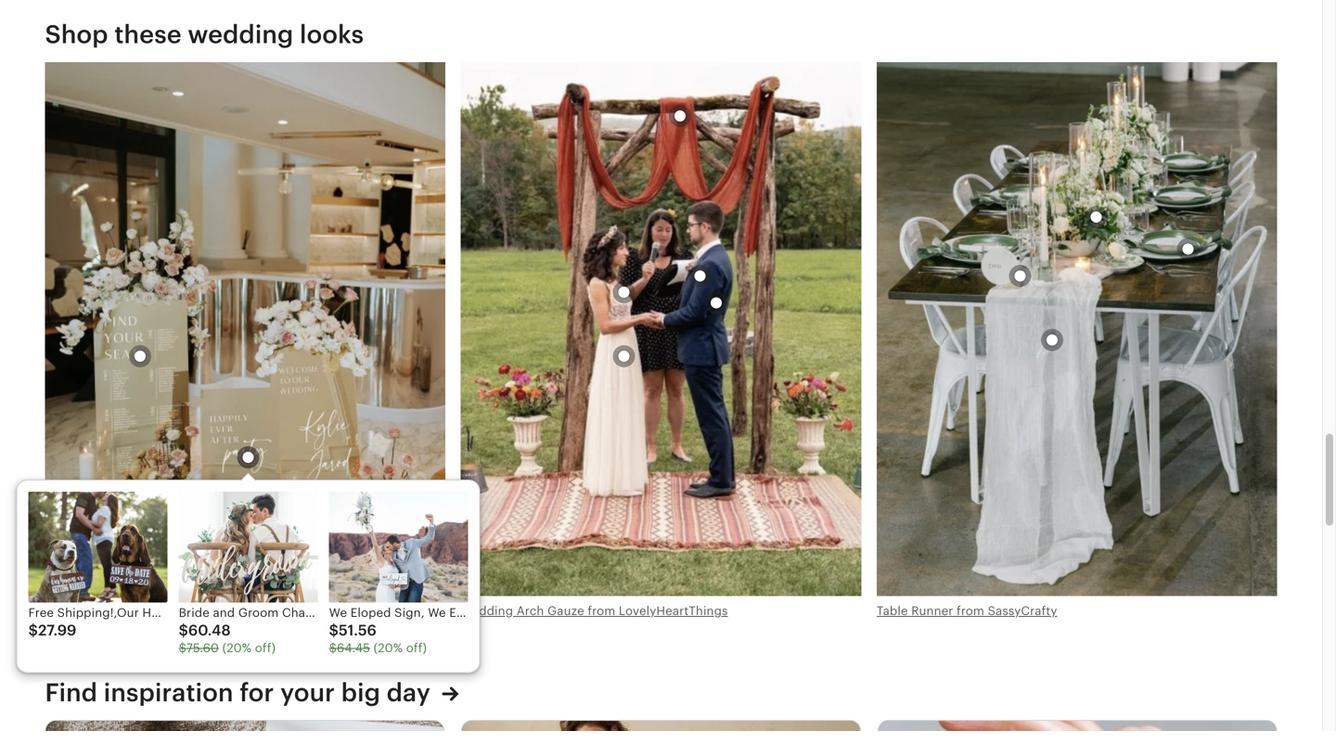 Task type: locate. For each thing, give the bounding box(es) containing it.
(20% inside $ 51.56 $ 64.45 (20% off)
[[374, 641, 403, 655]]

(20% right 64.45
[[374, 641, 403, 655]]

(20%
[[222, 641, 252, 655], [374, 641, 403, 655]]

shop
[[45, 20, 108, 49]]

2 off) from the left
[[406, 641, 427, 655]]

wedding
[[188, 20, 294, 49]]

2 (20% from the left
[[374, 641, 403, 655]]

0 horizontal spatial (20%
[[222, 641, 252, 655]]

free shipping!,our humans are getting married wood signs,pet save the date sign,i loved her first,dog neck ware, save the date photo prop image
[[28, 492, 168, 603]]

0 horizontal spatial off)
[[255, 641, 276, 655]]

table
[[877, 604, 909, 618]]

$ for 60.48
[[179, 622, 188, 639]]

off)
[[255, 641, 276, 655], [406, 641, 427, 655]]

1 (20% from the left
[[222, 641, 252, 655]]

wedding
[[461, 604, 514, 618]]

off) up for
[[255, 641, 276, 655]]

1 horizontal spatial off)
[[406, 641, 427, 655]]

big
[[341, 679, 381, 707]]

1 horizontal spatial from
[[957, 604, 985, 618]]

1 horizontal spatial (20%
[[374, 641, 403, 655]]

from right the gauze on the left bottom of page
[[588, 604, 616, 618]]

$
[[28, 622, 38, 639], [179, 622, 188, 639], [329, 622, 339, 639], [179, 641, 186, 655], [329, 641, 337, 655]]

tooltip
[[16, 475, 481, 673]]

off) inside the $ 60.48 $ 75.60 (20% off)
[[255, 641, 276, 655]]

0 horizontal spatial from
[[588, 604, 616, 618]]

(20% down 60.48
[[222, 641, 252, 655]]

bride and groom chair signs for wedding, hanging chair sign wooden wedding signs bride & groom large calligraphy chair signs (item - bgl100) image
[[179, 492, 318, 603]]

27.99
[[38, 622, 77, 639]]

sassycrafty
[[988, 604, 1058, 618]]

(20% for 60.48
[[222, 641, 252, 655]]

off) inside $ 51.56 $ 64.45 (20% off)
[[406, 641, 427, 655]]

off) up day
[[406, 641, 427, 655]]

1 off) from the left
[[255, 641, 276, 655]]

arch
[[517, 604, 544, 618]]

$ 60.48 $ 75.60 (20% off)
[[179, 622, 276, 655]]

(20% inside the $ 60.48 $ 75.60 (20% off)
[[222, 641, 252, 655]]

from
[[588, 604, 616, 618], [957, 604, 985, 618]]

from right runner
[[957, 604, 985, 618]]

gauze
[[548, 604, 585, 618]]

looks
[[300, 20, 364, 49]]



Task type: describe. For each thing, give the bounding box(es) containing it.
1 from from the left
[[588, 604, 616, 618]]

51.56
[[339, 622, 377, 639]]

60.48
[[188, 622, 231, 639]]

image containing listing wedding arch gauze from lovelyheartthings image
[[461, 62, 862, 596]]

$ 51.56 $ 64.45 (20% off)
[[329, 622, 427, 655]]

off) for 51.56
[[406, 641, 427, 655]]

runner
[[912, 604, 954, 618]]

we eloped sign, we eloped wooden wedding signs, elopement announcement sign wedding sign personalized photo prop - elopement (item - wel242) image
[[329, 492, 469, 603]]

2 from from the left
[[957, 604, 985, 618]]

inspiration
[[104, 679, 234, 707]]

for
[[240, 679, 274, 707]]

lovelyheartthings
[[619, 604, 728, 618]]

wedding arch gauze from lovelyheartthings
[[461, 604, 728, 618]]

your
[[281, 679, 335, 707]]

off) for 60.48
[[255, 641, 276, 655]]

tooltip containing $
[[16, 475, 481, 673]]

find inspiration for your big day link
[[45, 676, 459, 709]]

table runner from sassycrafty link
[[877, 604, 1058, 618]]

(20% for 51.56
[[374, 641, 403, 655]]

$ for 51.56
[[329, 622, 339, 639]]

75.60
[[186, 641, 219, 655]]

image containing listing table runner from sassycrafty image
[[877, 62, 1278, 596]]

find inspiration for your big day
[[45, 679, 437, 707]]

shop these wedding looks
[[45, 20, 364, 49]]

$ 27.99
[[28, 622, 77, 639]]

these
[[114, 20, 182, 49]]

$ for 27.99
[[28, 622, 38, 639]]

table runner from sassycrafty
[[877, 604, 1058, 618]]

wedding arch gauze from lovelyheartthings link
[[461, 604, 728, 618]]

day
[[387, 679, 431, 707]]

image containing listing wedding signs from moniquepaperart image
[[45, 62, 446, 596]]

find
[[45, 679, 98, 707]]

64.45
[[337, 641, 370, 655]]



Task type: vqa. For each thing, say whether or not it's contained in the screenshot.
"FROM" to the right
yes



